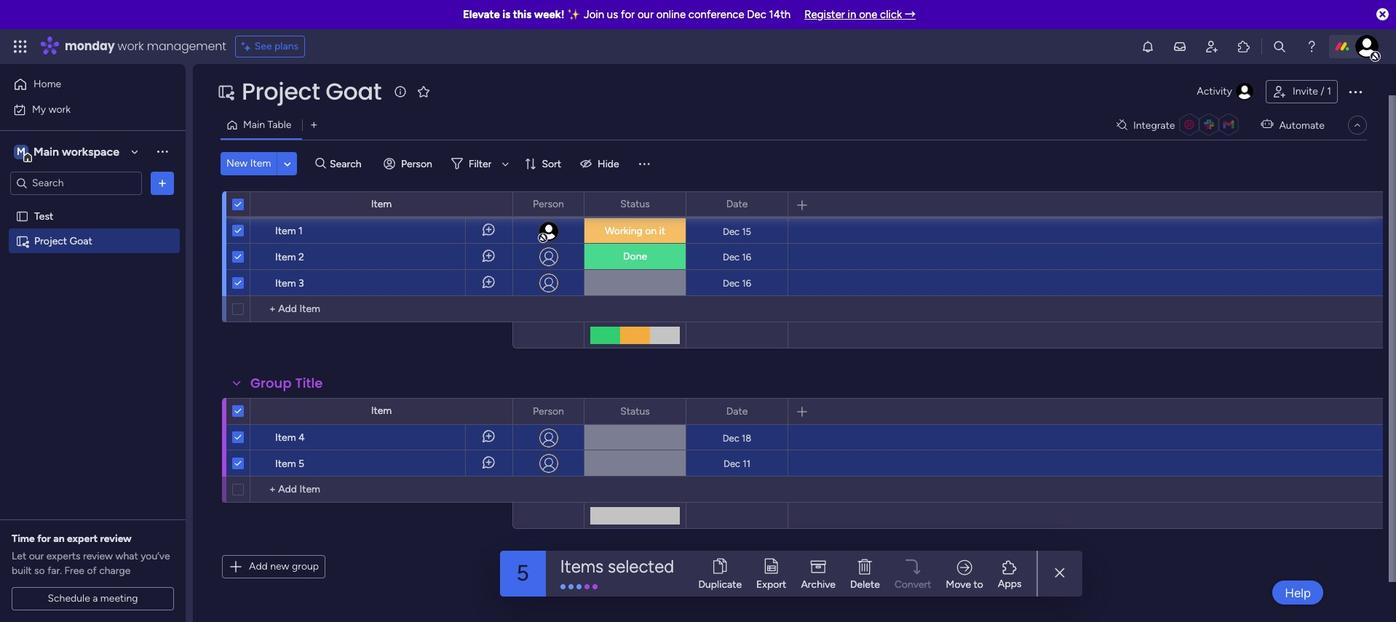 Task type: locate. For each thing, give the bounding box(es) containing it.
elevate is this week! ✨ join us for our online conference dec 14th
[[463, 8, 791, 21]]

move
[[946, 579, 972, 591]]

management
[[147, 38, 226, 55]]

status field for third person field from the bottom
[[617, 196, 654, 212]]

autopilot image
[[1262, 115, 1274, 134]]

automate
[[1280, 119, 1325, 131]]

0 vertical spatial 1
[[1328, 85, 1332, 98]]

home button
[[9, 73, 157, 96]]

date for 2nd person field from the top "date" field
[[727, 198, 748, 211]]

invite / 1 button
[[1266, 80, 1339, 103]]

1 horizontal spatial work
[[118, 38, 144, 55]]

0 vertical spatial for
[[621, 8, 635, 21]]

0 vertical spatial shareable board image
[[217, 83, 235, 101]]

1
[[1328, 85, 1332, 98], [299, 225, 303, 237]]

review up what at bottom left
[[100, 533, 132, 545]]

collapse board header image
[[1352, 119, 1364, 131]]

list box
[[0, 201, 186, 450]]

0 vertical spatial dec 16
[[723, 252, 752, 263]]

2 person field from the top
[[530, 197, 568, 213]]

1 horizontal spatial 1
[[1328, 85, 1332, 98]]

1 vertical spatial shareable board image
[[15, 234, 29, 248]]

workspace selection element
[[14, 143, 122, 162]]

far.
[[47, 565, 62, 578]]

person
[[401, 158, 432, 170], [533, 198, 564, 210], [533, 198, 564, 211], [533, 405, 564, 418]]

to
[[974, 579, 984, 591]]

add
[[249, 561, 268, 573]]

main
[[243, 119, 265, 131], [34, 145, 59, 158]]

Project Goat field
[[238, 75, 385, 108]]

0 horizontal spatial options image
[[564, 192, 574, 217]]

2 date from the top
[[727, 198, 748, 211]]

a
[[93, 593, 98, 605]]

1 vertical spatial + add item text field
[[258, 481, 506, 499]]

our left online
[[638, 8, 654, 21]]

0 horizontal spatial our
[[29, 551, 44, 563]]

search everything image
[[1273, 39, 1288, 54]]

1 vertical spatial project goat
[[34, 235, 92, 247]]

0 horizontal spatial 1
[[299, 225, 303, 237]]

built
[[12, 565, 32, 578]]

options image
[[1347, 83, 1365, 101], [564, 192, 574, 217], [768, 399, 778, 424]]

0 horizontal spatial shareable board image
[[15, 234, 29, 248]]

main left table
[[243, 119, 265, 131]]

options image
[[155, 176, 170, 190], [666, 192, 676, 217], [768, 192, 778, 217], [564, 399, 574, 424], [666, 399, 676, 424]]

my work button
[[9, 98, 157, 121]]

Person field
[[530, 196, 568, 212], [530, 197, 568, 213], [530, 404, 568, 420]]

work right the monday
[[118, 38, 144, 55]]

5 left items
[[517, 561, 529, 587]]

item 2
[[275, 251, 304, 264]]

0 horizontal spatial for
[[37, 533, 51, 545]]

1 horizontal spatial project goat
[[242, 75, 382, 108]]

14th
[[770, 8, 791, 21]]

add to favorites image
[[417, 84, 431, 99]]

1 vertical spatial project
[[34, 235, 67, 247]]

1 up 2
[[299, 225, 303, 237]]

show board description image
[[392, 84, 409, 99]]

group title for 2nd person field from the top
[[251, 168, 323, 186]]

date for third "date" field from the top of the page
[[727, 405, 748, 418]]

done
[[623, 251, 648, 263]]

1 vertical spatial work
[[49, 103, 71, 115]]

week!
[[534, 8, 565, 21]]

status
[[621, 198, 650, 210], [621, 198, 650, 211], [621, 405, 650, 418]]

project up table
[[242, 75, 320, 108]]

items
[[560, 556, 604, 577]]

review up of
[[83, 551, 113, 563]]

5
[[299, 458, 304, 470], [517, 561, 529, 587]]

goat down search in workspace field
[[70, 235, 92, 247]]

dec 18
[[723, 433, 752, 444]]

1 horizontal spatial project
[[242, 75, 320, 108]]

project goat up 'add view' image
[[242, 75, 382, 108]]

see
[[255, 40, 272, 52]]

date
[[727, 198, 748, 210], [727, 198, 748, 211], [727, 405, 748, 418]]

1 horizontal spatial goat
[[326, 75, 382, 108]]

group title
[[251, 168, 323, 186], [251, 168, 323, 186], [251, 374, 323, 393]]

✨
[[567, 8, 581, 21]]

workspace image
[[14, 144, 28, 160]]

0 vertical spatial 16
[[742, 252, 752, 263]]

new item
[[226, 157, 271, 170]]

goat left the show board description icon
[[326, 75, 382, 108]]

0 vertical spatial project goat
[[242, 75, 382, 108]]

0 horizontal spatial main
[[34, 145, 59, 158]]

3 date field from the top
[[723, 404, 752, 420]]

0 vertical spatial work
[[118, 38, 144, 55]]

0 vertical spatial main
[[243, 119, 265, 131]]

dapulse integrations image
[[1117, 120, 1128, 131]]

for left an
[[37, 533, 51, 545]]

Group Title field
[[247, 168, 327, 186], [247, 168, 327, 186], [247, 374, 327, 393]]

main workspace
[[34, 145, 119, 158]]

apps image
[[1237, 39, 1252, 54]]

2 status field from the top
[[617, 197, 654, 213]]

Status field
[[617, 196, 654, 212], [617, 197, 654, 213], [617, 404, 654, 420]]

1 horizontal spatial main
[[243, 119, 265, 131]]

work for my
[[49, 103, 71, 115]]

see plans
[[255, 40, 299, 52]]

help image
[[1305, 39, 1320, 54]]

1 vertical spatial main
[[34, 145, 59, 158]]

for
[[621, 8, 635, 21], [37, 533, 51, 545]]

project goat down test
[[34, 235, 92, 247]]

workspace
[[62, 145, 119, 158]]

goat
[[326, 75, 382, 108], [70, 235, 92, 247]]

18
[[742, 433, 752, 444]]

shareable board image
[[217, 83, 235, 101], [15, 234, 29, 248]]

working on it
[[605, 225, 666, 237]]

main inside workspace selection element
[[34, 145, 59, 158]]

2 vertical spatial options image
[[768, 399, 778, 424]]

invite members image
[[1205, 39, 1220, 54]]

group
[[251, 168, 292, 186], [251, 168, 292, 186], [251, 374, 292, 393]]

schedule a meeting button
[[12, 588, 174, 611]]

you've
[[141, 551, 170, 563]]

2 status from the top
[[621, 198, 650, 211]]

v2 search image
[[316, 156, 326, 172]]

main for main table
[[243, 119, 265, 131]]

archive
[[801, 579, 836, 591]]

→
[[905, 8, 916, 21]]

let
[[12, 551, 26, 563]]

1 date from the top
[[727, 198, 748, 210]]

1 vertical spatial our
[[29, 551, 44, 563]]

4
[[299, 432, 305, 444]]

0 vertical spatial 5
[[299, 458, 304, 470]]

project down test
[[34, 235, 67, 247]]

project inside list box
[[34, 235, 67, 247]]

test
[[34, 210, 53, 222]]

an
[[53, 533, 65, 545]]

main inside button
[[243, 119, 265, 131]]

2 dec 16 from the top
[[723, 278, 752, 289]]

us
[[607, 8, 618, 21]]

it
[[659, 225, 666, 237]]

1 vertical spatial for
[[37, 533, 51, 545]]

item 4
[[275, 432, 305, 444]]

16
[[742, 252, 752, 263], [742, 278, 752, 289]]

group for third person field from the bottom
[[251, 168, 292, 186]]

0 vertical spatial project
[[242, 75, 320, 108]]

option
[[0, 203, 186, 206]]

dec 15
[[723, 226, 752, 237]]

for right us
[[621, 8, 635, 21]]

1 vertical spatial goat
[[70, 235, 92, 247]]

title
[[295, 168, 323, 186], [295, 168, 323, 186], [295, 374, 323, 393]]

work inside button
[[49, 103, 71, 115]]

0 horizontal spatial goat
[[70, 235, 92, 247]]

shareable board image up "main table" button
[[217, 83, 235, 101]]

1 vertical spatial dec 16
[[723, 278, 752, 289]]

1 horizontal spatial options image
[[768, 399, 778, 424]]

3 date from the top
[[727, 405, 748, 418]]

person for 2nd person field from the top
[[533, 198, 564, 211]]

0 vertical spatial our
[[638, 8, 654, 21]]

/
[[1321, 85, 1325, 98]]

our
[[638, 8, 654, 21], [29, 551, 44, 563]]

our inside "time for an expert review let our experts review what you've built so far. free of charge"
[[29, 551, 44, 563]]

help
[[1286, 586, 1312, 600]]

0 horizontal spatial 5
[[299, 458, 304, 470]]

help button
[[1273, 581, 1324, 605]]

item
[[250, 157, 271, 170], [371, 198, 392, 210], [371, 198, 392, 210], [275, 225, 296, 237], [275, 251, 296, 264], [275, 277, 296, 290], [371, 405, 392, 417], [275, 432, 296, 444], [275, 458, 296, 470]]

0 vertical spatial options image
[[1347, 83, 1365, 101]]

2 date field from the top
[[723, 197, 752, 213]]

5 down 4
[[299, 458, 304, 470]]

0 horizontal spatial project goat
[[34, 235, 92, 247]]

1 date field from the top
[[723, 196, 752, 212]]

project
[[242, 75, 320, 108], [34, 235, 67, 247]]

what
[[115, 551, 138, 563]]

shareable board image down public board icon
[[15, 234, 29, 248]]

1 status field from the top
[[617, 196, 654, 212]]

+ Add Item text field
[[258, 301, 506, 318], [258, 481, 506, 499]]

elevate
[[463, 8, 500, 21]]

1 status from the top
[[621, 198, 650, 210]]

1 right the /
[[1328, 85, 1332, 98]]

add view image
[[311, 120, 317, 131]]

group title field for 2nd person field from the top
[[247, 168, 327, 186]]

person for third person field from the top
[[533, 405, 564, 418]]

schedule
[[48, 593, 90, 605]]

status field for 2nd person field from the top
[[617, 197, 654, 213]]

1 vertical spatial 16
[[742, 278, 752, 289]]

2 16 from the top
[[742, 278, 752, 289]]

person inside person popup button
[[401, 158, 432, 170]]

main for main workspace
[[34, 145, 59, 158]]

menu image
[[637, 157, 652, 171]]

duplicate
[[699, 579, 742, 591]]

notifications image
[[1141, 39, 1156, 54]]

Date field
[[723, 196, 752, 212], [723, 197, 752, 213], [723, 404, 752, 420]]

0 horizontal spatial work
[[49, 103, 71, 115]]

1 vertical spatial 5
[[517, 561, 529, 587]]

0 vertical spatial + add item text field
[[258, 301, 506, 318]]

main right workspace image
[[34, 145, 59, 158]]

click
[[881, 8, 903, 21]]

list box containing test
[[0, 201, 186, 450]]

3 person field from the top
[[530, 404, 568, 420]]

review
[[100, 533, 132, 545], [83, 551, 113, 563]]

work right "my"
[[49, 103, 71, 115]]

0 horizontal spatial project
[[34, 235, 67, 247]]

status for 2nd person field from the top
[[621, 198, 650, 211]]

of
[[87, 565, 97, 578]]

1 vertical spatial options image
[[564, 192, 574, 217]]

options image for date
[[564, 192, 574, 217]]

filter
[[469, 158, 492, 170]]

new
[[270, 561, 289, 573]]

our up so
[[29, 551, 44, 563]]

monday
[[65, 38, 115, 55]]



Task type: vqa. For each thing, say whether or not it's contained in the screenshot.
Setup Account link
no



Task type: describe. For each thing, give the bounding box(es) containing it.
2 horizontal spatial options image
[[1347, 83, 1365, 101]]

1 16 from the top
[[742, 252, 752, 263]]

invite / 1
[[1293, 85, 1332, 98]]

time
[[12, 533, 35, 545]]

for inside "time for an expert review let our experts review what you've built so far. free of charge"
[[37, 533, 51, 545]]

dec 11
[[724, 458, 751, 469]]

is
[[503, 8, 511, 21]]

1 horizontal spatial 5
[[517, 561, 529, 587]]

2 + add item text field from the top
[[258, 481, 506, 499]]

invite
[[1293, 85, 1319, 98]]

hide button
[[575, 152, 628, 176]]

see plans button
[[235, 36, 305, 58]]

convert
[[895, 579, 932, 591]]

3 status field from the top
[[617, 404, 654, 420]]

item 5
[[275, 458, 304, 470]]

apps
[[998, 578, 1022, 591]]

3 status from the top
[[621, 405, 650, 418]]

group title for third person field from the bottom
[[251, 168, 323, 186]]

1 person field from the top
[[530, 196, 568, 212]]

goat inside list box
[[70, 235, 92, 247]]

project goat inside list box
[[34, 235, 92, 247]]

meeting
[[100, 593, 138, 605]]

1 horizontal spatial shareable board image
[[217, 83, 235, 101]]

charge
[[99, 565, 131, 578]]

date field for 2nd person field from the top
[[723, 197, 752, 213]]

delete
[[851, 579, 880, 591]]

new item button
[[221, 152, 277, 176]]

11
[[743, 458, 751, 469]]

inbox image
[[1173, 39, 1188, 54]]

register
[[805, 8, 845, 21]]

person for third person field from the bottom
[[533, 198, 564, 210]]

public board image
[[15, 209, 29, 223]]

one
[[859, 8, 878, 21]]

sort
[[542, 158, 562, 170]]

schedule a meeting
[[48, 593, 138, 605]]

working
[[605, 225, 643, 237]]

shareable board image inside list box
[[15, 234, 29, 248]]

date for "date" field related to third person field from the bottom
[[727, 198, 748, 210]]

activity button
[[1192, 80, 1261, 103]]

register in one click →
[[805, 8, 916, 21]]

item 1
[[275, 225, 303, 237]]

time for an expert review let our experts review what you've built so far. free of charge
[[12, 533, 170, 578]]

group for 2nd person field from the top
[[251, 168, 292, 186]]

my work
[[32, 103, 71, 115]]

online
[[657, 8, 686, 21]]

new
[[226, 157, 248, 170]]

select product image
[[13, 39, 28, 54]]

m
[[17, 145, 25, 158]]

home
[[34, 78, 61, 90]]

so
[[34, 565, 45, 578]]

on
[[645, 225, 657, 237]]

1 vertical spatial 1
[[299, 225, 303, 237]]

items selected
[[560, 556, 675, 577]]

conference
[[689, 8, 745, 21]]

item 3
[[275, 277, 304, 290]]

angle down image
[[284, 158, 291, 169]]

experts
[[46, 551, 80, 563]]

1 horizontal spatial our
[[638, 8, 654, 21]]

15
[[742, 226, 752, 237]]

free
[[64, 565, 84, 578]]

join
[[584, 8, 605, 21]]

add new group button
[[222, 556, 326, 579]]

work for monday
[[118, 38, 144, 55]]

plans
[[275, 40, 299, 52]]

sort button
[[519, 152, 570, 176]]

arrow down image
[[497, 155, 514, 173]]

Search field
[[326, 154, 370, 174]]

workspace options image
[[155, 144, 170, 159]]

person button
[[378, 152, 441, 176]]

options image for status
[[768, 399, 778, 424]]

register in one click → link
[[805, 8, 916, 21]]

Search in workspace field
[[31, 175, 122, 192]]

0 vertical spatial goat
[[326, 75, 382, 108]]

in
[[848, 8, 857, 21]]

item inside button
[[250, 157, 271, 170]]

1 dec 16 from the top
[[723, 252, 752, 263]]

expert
[[67, 533, 98, 545]]

selected
[[608, 556, 675, 577]]

activity
[[1197, 85, 1233, 98]]

add new group
[[249, 561, 319, 573]]

1 + add item text field from the top
[[258, 301, 506, 318]]

1 horizontal spatial for
[[621, 8, 635, 21]]

1 inside button
[[1328, 85, 1332, 98]]

export
[[757, 579, 787, 591]]

status for third person field from the bottom
[[621, 198, 650, 210]]

move to
[[946, 579, 984, 591]]

filter button
[[446, 152, 514, 176]]

main table button
[[221, 114, 303, 137]]

integrate
[[1134, 119, 1176, 131]]

hide
[[598, 158, 620, 170]]

brad klo image
[[1356, 35, 1379, 58]]

group title field for third person field from the bottom
[[247, 168, 327, 186]]

table
[[268, 119, 292, 131]]

my
[[32, 103, 46, 115]]

3
[[299, 277, 304, 290]]

1 vertical spatial review
[[83, 551, 113, 563]]

main table
[[243, 119, 292, 131]]

date field for third person field from the bottom
[[723, 196, 752, 212]]

0 vertical spatial review
[[100, 533, 132, 545]]

this
[[513, 8, 532, 21]]

2
[[299, 251, 304, 264]]

monday work management
[[65, 38, 226, 55]]



